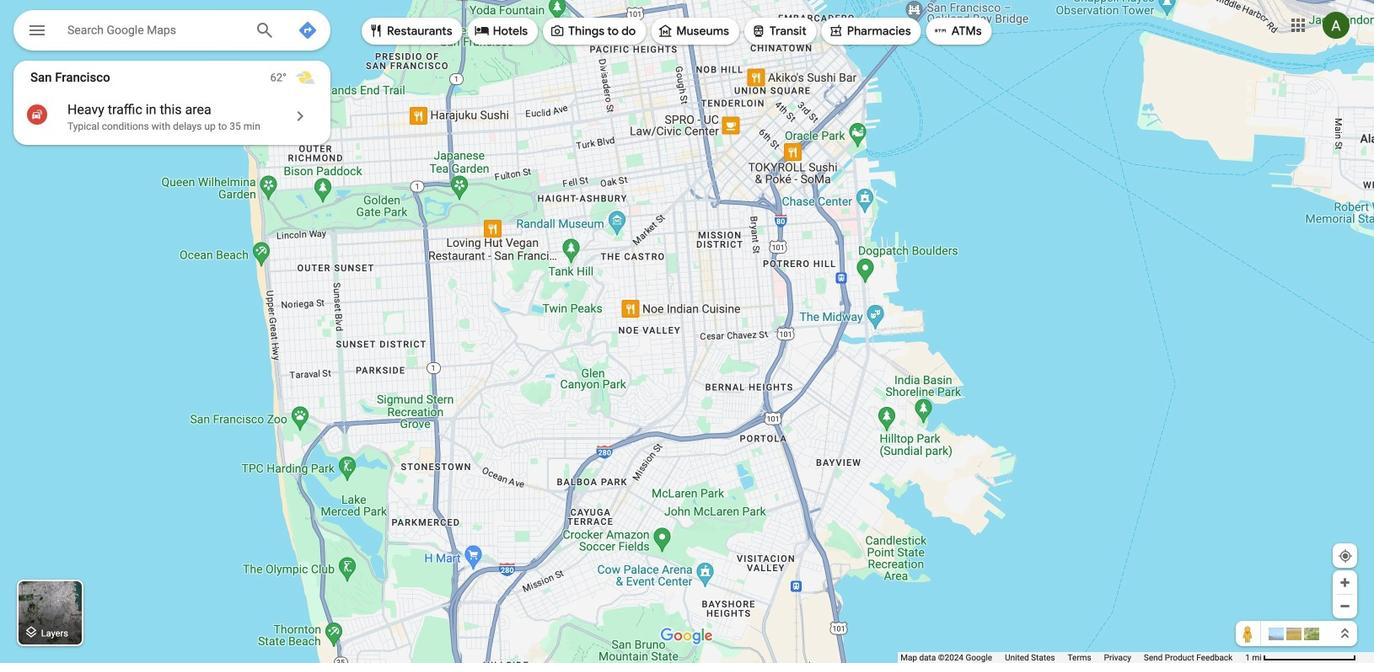 Task type: describe. For each thing, give the bounding box(es) containing it.
google account: augustus odena  
(augustus@adept.ai) image
[[1323, 12, 1350, 39]]

none field inside search google maps field
[[67, 19, 241, 40]]

google maps element
[[0, 0, 1374, 664]]

show your location image
[[1338, 549, 1353, 564]]

none search field inside google maps "element"
[[13, 10, 331, 56]]



Task type: locate. For each thing, give the bounding box(es) containing it.
partly cloudy image
[[295, 67, 315, 88]]

None search field
[[13, 10, 331, 56]]

show street view coverage image
[[1236, 621, 1261, 647]]

zoom in image
[[1339, 577, 1352, 589]]

san francisco region
[[13, 61, 331, 145]]

san francisco weather group
[[270, 61, 331, 94]]

Search Google Maps field
[[13, 10, 331, 56]]

None field
[[67, 19, 241, 40]]

zoom out image
[[1339, 600, 1352, 613]]



Task type: vqa. For each thing, say whether or not it's contained in the screenshot.
San Francisco region
yes



